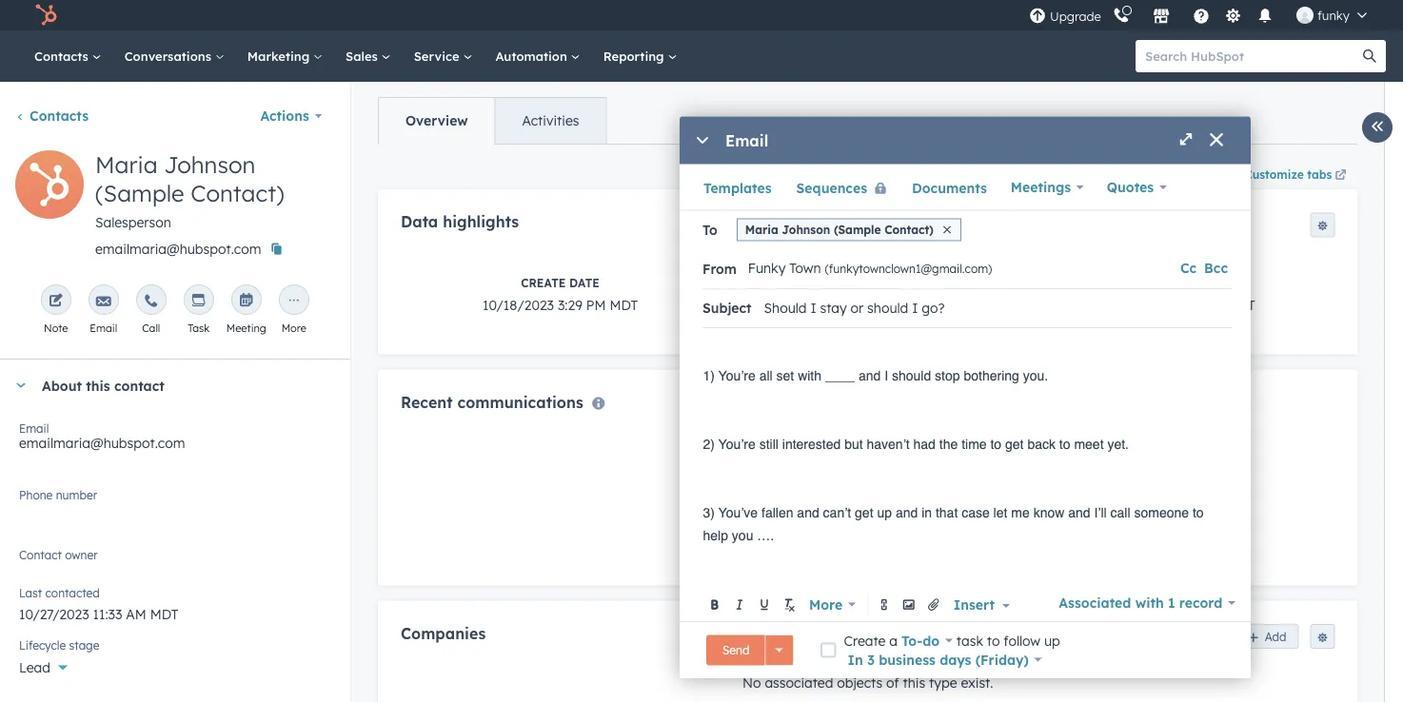 Task type: locate. For each thing, give the bounding box(es) containing it.
1 horizontal spatial this
[[903, 675, 925, 692]]

last for last contacted
[[19, 586, 42, 600]]

email down caret image on the left of page
[[19, 421, 49, 436]]

johnson for maria johnson (sample contact) salesperson
[[164, 150, 255, 179]]

phone
[[19, 488, 53, 502]]

contact owner no owner
[[19, 548, 98, 572]]

0 horizontal spatial johnson
[[164, 150, 255, 179]]

meeting image
[[239, 294, 254, 309]]

0 horizontal spatial lead
[[19, 660, 50, 676]]

1 date from the left
[[569, 275, 599, 290]]

0 vertical spatial emailmaria@hubspot.com
[[95, 241, 261, 258]]

lifecycle left stage
[[19, 638, 66, 653]]

create for a
[[844, 633, 886, 649]]

0 horizontal spatial get
[[855, 506, 874, 521]]

maria inside maria johnson (sample contact) salesperson
[[95, 150, 158, 179]]

0 vertical spatial this
[[86, 377, 110, 394]]

marketing link
[[236, 30, 334, 82]]

task to follow up
[[953, 633, 1060, 649]]

mdt right pm
[[609, 296, 638, 313]]

stage
[[69, 638, 99, 653]]

11:33
[[1170, 296, 1199, 313]]

recent communications
[[400, 393, 583, 412]]

0 horizontal spatial last
[[19, 586, 42, 600]]

note
[[44, 322, 68, 335]]

contacts down the hubspot link
[[34, 48, 92, 64]]

1 you're from the top
[[719, 368, 756, 384]]

(sample inside maria johnson (sample contact) salesperson
[[95, 179, 184, 208]]

contact) inside maria johnson (sample contact) salesperson
[[191, 179, 284, 208]]

0 horizontal spatial create
[[521, 275, 565, 290]]

2 horizontal spatial email
[[726, 131, 769, 150]]

lead down funky town ( funkytownclown1@gmail.com )
[[852, 296, 883, 313]]

0 vertical spatial more
[[282, 322, 306, 335]]

all
[[759, 368, 773, 384]]

town
[[790, 260, 821, 276]]

1 horizontal spatial more
[[809, 596, 843, 613]]

1 horizontal spatial create
[[844, 633, 886, 649]]

1 horizontal spatial mdt
[[1227, 296, 1255, 313]]

more button
[[802, 594, 863, 616]]

to right "someone"
[[1193, 506, 1204, 521]]

back
[[1028, 437, 1056, 452]]

this right of on the right bottom
[[903, 675, 925, 692]]

1 vertical spatial email
[[90, 322, 117, 335]]

1 vertical spatial (sample
[[834, 223, 881, 237]]

lifecycle for lifecycle stage
[[19, 638, 66, 653]]

0 horizontal spatial date
[[569, 275, 599, 290]]

get right can't
[[855, 506, 874, 521]]

johnson
[[164, 150, 255, 179], [782, 223, 831, 237]]

0 vertical spatial you're
[[719, 368, 756, 384]]

1 horizontal spatial lead
[[852, 296, 883, 313]]

contacts link down the hubspot link
[[23, 30, 113, 82]]

funky
[[748, 260, 786, 276]]

more
[[282, 322, 306, 335], [809, 596, 843, 613]]

sequences button
[[796, 180, 888, 197]]

0 vertical spatial last
[[1113, 275, 1142, 290]]

in 3 business days (friday)
[[848, 652, 1029, 668]]

maria johnson (sample contact) salesperson
[[95, 150, 284, 231]]

0 vertical spatial up
[[877, 506, 892, 521]]

lead button
[[19, 649, 331, 681]]

edit button
[[15, 150, 84, 226]]

1 vertical spatial contacts
[[30, 108, 89, 124]]

upgrade image
[[1029, 8, 1046, 25]]

johnson inside maria johnson (sample contact) salesperson
[[164, 150, 255, 179]]

1) you're all set with ____ and i should stop bothering you.
[[703, 368, 1048, 384]]

(sample up funky town ( funkytownclown1@gmail.com )
[[834, 223, 881, 237]]

johnson up town
[[782, 223, 831, 237]]

exist.
[[961, 675, 993, 692]]

up inside 3) you've fallen and can't get up and in that case let me know and i'll call someone to help you ….
[[877, 506, 892, 521]]

lead down lifecycle stage
[[19, 660, 50, 676]]

that
[[936, 506, 958, 521]]

get left the back
[[1005, 437, 1024, 452]]

1 vertical spatial with
[[1136, 595, 1164, 612]]

a
[[890, 633, 898, 649]]

send group
[[706, 636, 793, 666]]

1 horizontal spatial get
[[1005, 437, 1024, 452]]

task
[[188, 322, 210, 335]]

alert
[[400, 434, 1335, 563]]

marketing
[[247, 48, 313, 64]]

0 horizontal spatial this
[[86, 377, 110, 394]]

last inside last activity date 10/27/2023 11:33 am mdt
[[1113, 275, 1142, 290]]

with
[[798, 368, 822, 384], [1136, 595, 1164, 612]]

1 horizontal spatial up
[[1044, 633, 1060, 649]]

contacts link up edit popup button
[[15, 108, 89, 124]]

1 vertical spatial more
[[809, 596, 843, 613]]

0 vertical spatial no
[[19, 555, 38, 572]]

1 horizontal spatial (sample
[[834, 223, 881, 237]]

maria for maria johnson (sample contact) salesperson
[[95, 150, 158, 179]]

….
[[757, 528, 774, 544]]

get
[[1005, 437, 1024, 452], [855, 506, 874, 521]]

close dialog image
[[1209, 134, 1224, 149]]

mdt right am
[[1227, 296, 1255, 313]]

last up 10/27/2023
[[1113, 275, 1142, 290]]

johnson down 'actions' 'popup button'
[[164, 150, 255, 179]]

no
[[19, 555, 38, 572], [742, 675, 761, 692]]

0 vertical spatial (sample
[[95, 179, 184, 208]]

lifecycle for lifecycle stage lead
[[815, 275, 879, 290]]

time
[[962, 437, 987, 452]]

(sample for maria johnson (sample contact) salesperson
[[95, 179, 184, 208]]

bcc button
[[1205, 257, 1228, 280]]

contacts
[[34, 48, 92, 64], [30, 108, 89, 124]]

1 vertical spatial contacts link
[[15, 108, 89, 124]]

0 vertical spatial create
[[521, 275, 565, 290]]

0 vertical spatial johnson
[[164, 150, 255, 179]]

emailmaria@hubspot.com down salesperson
[[95, 241, 261, 258]]

me
[[1011, 506, 1030, 521]]

0 horizontal spatial up
[[877, 506, 892, 521]]

and left in
[[896, 506, 918, 521]]

create inside create date 10/18/2023 3:29 pm mdt
[[521, 275, 565, 290]]

2 date from the left
[[1207, 275, 1238, 290]]

2 vertical spatial email
[[19, 421, 49, 436]]

quotes
[[1107, 179, 1154, 195]]

1 vertical spatial no
[[742, 675, 761, 692]]

None text field
[[703, 205, 1228, 703], [763, 297, 1232, 320], [703, 205, 1228, 703], [763, 297, 1232, 320]]

funky button
[[1285, 0, 1379, 30]]

(friday)
[[976, 652, 1029, 668]]

contacts up edit popup button
[[30, 108, 89, 124]]

task image
[[191, 294, 206, 309]]

lifecycle down maria johnson (sample contact)
[[815, 275, 879, 290]]

johnson for maria johnson (sample contact)
[[782, 223, 831, 237]]

subject
[[703, 300, 752, 317]]

had
[[914, 437, 936, 452]]

date
[[569, 275, 599, 290], [1207, 275, 1238, 290]]

email down 'email' icon
[[90, 322, 117, 335]]

1 horizontal spatial no
[[742, 675, 761, 692]]

with right set
[[798, 368, 822, 384]]

contacts link
[[23, 30, 113, 82], [15, 108, 89, 124]]

(sample up salesperson
[[95, 179, 184, 208]]

automation link
[[484, 30, 592, 82]]

actions button
[[248, 97, 335, 135]]

actions
[[260, 108, 309, 124]]

email right minimize dialog icon
[[726, 131, 769, 150]]

lifecycle stage lead
[[815, 275, 920, 313]]

last activity date 10/27/2023 11:33 am mdt
[[1096, 275, 1255, 313]]

Search HubSpot search field
[[1136, 40, 1369, 72]]

0 vertical spatial lead
[[852, 296, 883, 313]]

you're
[[719, 368, 756, 384], [719, 437, 756, 452]]

notifications button
[[1249, 0, 1281, 30]]

last for last activity date 10/27/2023 11:33 am mdt
[[1113, 275, 1142, 290]]

note image
[[48, 294, 64, 309]]

1 vertical spatial get
[[855, 506, 874, 521]]

date up am
[[1207, 275, 1238, 290]]

1 horizontal spatial date
[[1207, 275, 1238, 290]]

no down send group
[[742, 675, 761, 692]]

1 horizontal spatial last
[[1113, 275, 1142, 290]]

date up pm
[[569, 275, 599, 290]]

maria up funky
[[745, 223, 779, 237]]

contact) left close icon
[[885, 223, 934, 237]]

up right follow
[[1044, 633, 1060, 649]]

this inside about this contact dropdown button
[[86, 377, 110, 394]]

1 vertical spatial lifecycle
[[19, 638, 66, 653]]

of
[[886, 675, 899, 692]]

1 mdt from the left
[[609, 296, 638, 313]]

you're right 1)
[[719, 368, 756, 384]]

emailmaria@hubspot.com up number
[[19, 435, 185, 452]]

0 horizontal spatial maria
[[95, 150, 158, 179]]

0 vertical spatial contact)
[[191, 179, 284, 208]]

i'll
[[1094, 506, 1107, 521]]

task
[[957, 633, 983, 649]]

send button
[[706, 636, 766, 666]]

call image
[[144, 294, 159, 309]]

1 horizontal spatial maria
[[745, 223, 779, 237]]

up left in
[[877, 506, 892, 521]]

reporting
[[603, 48, 668, 64]]

contact) down actions
[[191, 179, 284, 208]]

0 vertical spatial maria
[[95, 150, 158, 179]]

emailmaria@hubspot.com
[[95, 241, 261, 258], [19, 435, 185, 452]]

hubspot image
[[34, 4, 57, 27]]

0 horizontal spatial lifecycle
[[19, 638, 66, 653]]

search image
[[1363, 50, 1377, 63]]

and
[[859, 368, 881, 384], [797, 506, 820, 521], [896, 506, 918, 521], [1068, 506, 1091, 521]]

0 vertical spatial with
[[798, 368, 822, 384]]

0 horizontal spatial mdt
[[609, 296, 638, 313]]

insert
[[954, 596, 995, 613]]

1 vertical spatial you're
[[719, 437, 756, 452]]

last
[[1113, 275, 1142, 290], [19, 586, 42, 600]]

pm
[[586, 296, 606, 313]]

no up last contacted on the bottom left of the page
[[19, 555, 38, 572]]

navigation
[[378, 97, 606, 145]]

overview button
[[378, 98, 494, 144]]

maria up salesperson
[[95, 150, 158, 179]]

1 horizontal spatial johnson
[[782, 223, 831, 237]]

1 vertical spatial lead
[[19, 660, 50, 676]]

date inside create date 10/18/2023 3:29 pm mdt
[[569, 275, 599, 290]]

0 vertical spatial lifecycle
[[815, 275, 879, 290]]

0 horizontal spatial with
[[798, 368, 822, 384]]

yet.
[[1108, 437, 1129, 452]]

with inside "popup button"
[[1136, 595, 1164, 612]]

0 vertical spatial get
[[1005, 437, 1024, 452]]

0 horizontal spatial (sample
[[95, 179, 184, 208]]

create up 10/18/2023 in the top of the page
[[521, 275, 565, 290]]

expand dialog image
[[1179, 134, 1194, 149]]

create date 10/18/2023 3:29 pm mdt
[[482, 275, 638, 313]]

1 vertical spatial create
[[844, 633, 886, 649]]

no owner button
[[19, 545, 331, 576]]

None field
[[966, 211, 980, 249]]

(sample
[[95, 179, 184, 208], [834, 223, 881, 237]]

1 vertical spatial maria
[[745, 223, 779, 237]]

more image
[[286, 294, 302, 309]]

this right about
[[86, 377, 110, 394]]

1)
[[703, 368, 715, 384]]

you're for 1)
[[719, 368, 756, 384]]

1 horizontal spatial with
[[1136, 595, 1164, 612]]

lifecycle inside 'lifecycle stage lead'
[[815, 275, 879, 290]]

0 horizontal spatial contact)
[[191, 179, 284, 208]]

in
[[848, 652, 863, 668]]

with left 1
[[1136, 595, 1164, 612]]

1 vertical spatial contact)
[[885, 223, 934, 237]]

last down contact
[[19, 586, 42, 600]]

help button
[[1185, 0, 1218, 30]]

know
[[1034, 506, 1065, 521]]

objects
[[837, 675, 882, 692]]

Last contacted text field
[[19, 597, 331, 627]]

create up 3
[[844, 633, 886, 649]]

customize
[[1244, 167, 1304, 181]]

to right time
[[991, 437, 1002, 452]]

2 mdt from the left
[[1227, 296, 1255, 313]]

in
[[922, 506, 932, 521]]

0 horizontal spatial email
[[19, 421, 49, 436]]

0 horizontal spatial no
[[19, 555, 38, 572]]

about
[[42, 377, 82, 394]]

0 vertical spatial contacts link
[[23, 30, 113, 82]]

owner
[[65, 548, 98, 562], [41, 555, 80, 572]]

1 vertical spatial last
[[19, 586, 42, 600]]

2 you're from the top
[[719, 437, 756, 452]]

associated with 1 record button
[[1059, 590, 1236, 617]]

to inside 3) you've fallen and can't get up and in that case let me know and i'll call someone to help you ….
[[1193, 506, 1204, 521]]

owner up last contacted on the bottom left of the page
[[41, 555, 80, 572]]

you're right 2)
[[719, 437, 756, 452]]

contact
[[19, 548, 62, 562]]

1 horizontal spatial lifecycle
[[815, 275, 879, 290]]

cc
[[1181, 260, 1197, 276]]

0 vertical spatial email
[[726, 131, 769, 150]]

1 horizontal spatial contact)
[[885, 223, 934, 237]]

you've
[[719, 506, 758, 521]]

1 vertical spatial johnson
[[782, 223, 831, 237]]

menu
[[1027, 0, 1381, 30]]



Task type: vqa. For each thing, say whether or not it's contained in the screenshot.
'Reporting' LINK
yes



Task type: describe. For each thing, give the bounding box(es) containing it.
search button
[[1354, 40, 1386, 72]]

templates
[[704, 180, 772, 197]]

add button
[[1235, 624, 1299, 649]]

do
[[923, 633, 940, 649]]

conversations
[[124, 48, 215, 64]]

stop
[[935, 368, 960, 384]]

associated with 1 record
[[1059, 595, 1223, 612]]

customize tabs
[[1244, 167, 1332, 181]]

meeting
[[226, 322, 266, 335]]

date inside last activity date 10/27/2023 11:33 am mdt
[[1207, 275, 1238, 290]]

2)
[[703, 437, 715, 452]]

create a
[[844, 633, 902, 649]]

overview
[[405, 112, 468, 129]]

menu containing funky
[[1027, 0, 1381, 30]]

number
[[56, 488, 97, 502]]

funky town ( funkytownclown1@gmail.com )
[[748, 260, 992, 276]]

get inside 3) you've fallen and can't get up and in that case let me know and i'll call someone to help you ….
[[855, 506, 874, 521]]

maria for maria johnson (sample contact)
[[745, 223, 779, 237]]

notifications image
[[1257, 9, 1274, 26]]

Phone number text field
[[19, 485, 331, 523]]

create for date
[[521, 275, 565, 290]]

service
[[414, 48, 463, 64]]

to up the (friday)
[[987, 633, 1000, 649]]

more inside popup button
[[809, 596, 843, 613]]

record
[[1180, 595, 1223, 612]]

mdt inside last activity date 10/27/2023 11:33 am mdt
[[1227, 296, 1255, 313]]

customize tabs link
[[1219, 159, 1358, 189]]

quotes button
[[1107, 174, 1167, 201]]

bcc
[[1205, 260, 1228, 276]]

meetings
[[1011, 179, 1071, 195]]

call
[[1111, 506, 1131, 521]]

10/27/2023
[[1096, 296, 1166, 313]]

cc button
[[1181, 257, 1197, 280]]

to-
[[902, 633, 923, 649]]

minimize dialog image
[[695, 134, 710, 149]]

set
[[777, 368, 794, 384]]

bothering
[[964, 368, 1020, 384]]

close image
[[943, 226, 951, 234]]

navigation containing overview
[[378, 97, 606, 145]]

follow
[[1004, 633, 1041, 649]]

calling icon button
[[1105, 3, 1138, 28]]

recent
[[400, 393, 452, 412]]

and left can't
[[797, 506, 820, 521]]

communications
[[457, 393, 583, 412]]

settings link
[[1221, 5, 1245, 25]]

3
[[867, 652, 875, 668]]

contact) for maria johnson (sample contact) salesperson
[[191, 179, 284, 208]]

sequences
[[796, 180, 867, 197]]

help image
[[1193, 9, 1210, 26]]

email emailmaria@hubspot.com
[[19, 421, 185, 452]]

business
[[879, 652, 936, 668]]

i
[[885, 368, 888, 384]]

no inside 'contact owner no owner'
[[19, 555, 38, 572]]

to right the back
[[1060, 437, 1071, 452]]

funky town image
[[1297, 7, 1314, 24]]

meet
[[1074, 437, 1104, 452]]

calling icon image
[[1113, 7, 1130, 25]]

but
[[845, 437, 863, 452]]

3:29
[[557, 296, 582, 313]]

1 vertical spatial emailmaria@hubspot.com
[[19, 435, 185, 452]]

mdt inside create date 10/18/2023 3:29 pm mdt
[[609, 296, 638, 313]]

data highlights
[[400, 212, 519, 231]]

1
[[1168, 595, 1175, 612]]

lead inside 'lifecycle stage lead'
[[852, 296, 883, 313]]

owner up contacted
[[65, 548, 98, 562]]

haven't
[[867, 437, 910, 452]]

marketplaces button
[[1141, 0, 1181, 30]]

caret image
[[15, 383, 27, 388]]

you
[[732, 528, 754, 544]]

email image
[[96, 294, 111, 309]]

salesperson
[[95, 214, 171, 231]]

am
[[1203, 296, 1223, 313]]

help
[[703, 528, 728, 544]]

should
[[892, 368, 931, 384]]

lead inside popup button
[[19, 660, 50, 676]]

sales link
[[334, 30, 402, 82]]

associated
[[1059, 595, 1131, 612]]

about this contact
[[42, 377, 165, 394]]

templates button
[[703, 180, 773, 197]]

still
[[759, 437, 779, 452]]

funkytownclown1@gmail.com
[[829, 261, 988, 276]]

marketplaces image
[[1153, 9, 1170, 26]]

and left i
[[859, 368, 881, 384]]

and left i'll
[[1068, 506, 1091, 521]]

activity
[[1146, 275, 1204, 290]]

email inside email emailmaria@hubspot.com
[[19, 421, 49, 436]]

you're for 2)
[[719, 437, 756, 452]]

tabs
[[1307, 167, 1332, 181]]

about this contact button
[[0, 360, 331, 411]]

interested
[[782, 437, 841, 452]]

conversations link
[[113, 30, 236, 82]]

0 vertical spatial contacts
[[34, 48, 92, 64]]

contact) for maria johnson (sample contact)
[[885, 223, 934, 237]]

service link
[[402, 30, 484, 82]]

someone
[[1134, 506, 1189, 521]]

)
[[988, 261, 992, 276]]

no associated objects of this type exist.
[[742, 675, 993, 692]]

(sample for maria johnson (sample contact)
[[834, 223, 881, 237]]

1 horizontal spatial email
[[90, 322, 117, 335]]

0 horizontal spatial more
[[282, 322, 306, 335]]

from
[[703, 261, 737, 277]]

settings image
[[1225, 8, 1242, 25]]

days
[[940, 652, 972, 668]]

1 vertical spatial this
[[903, 675, 925, 692]]

10/18/2023
[[482, 296, 554, 313]]

meetings button
[[1011, 174, 1084, 201]]

1 vertical spatial up
[[1044, 633, 1060, 649]]

let
[[994, 506, 1008, 521]]

activities
[[522, 112, 579, 129]]



